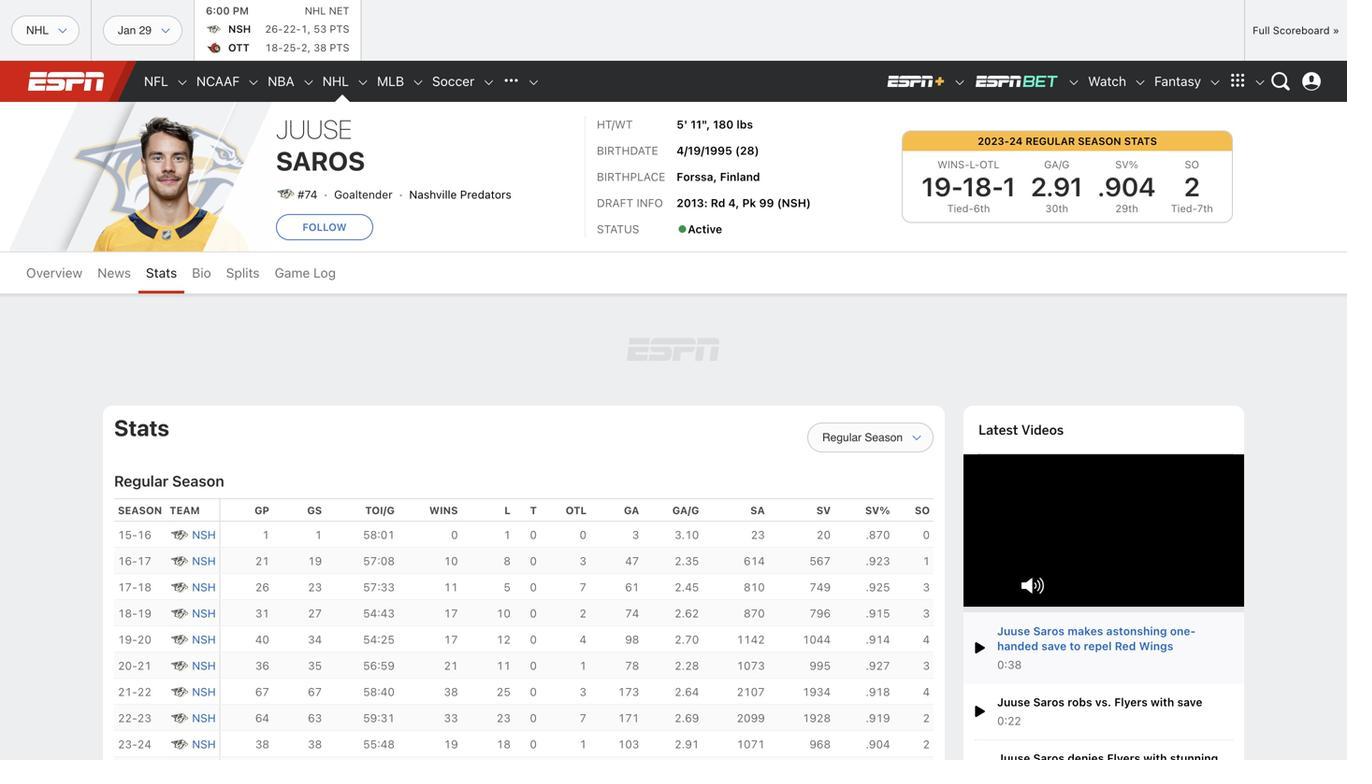Task type: vqa. For each thing, say whether or not it's contained in the screenshot.


Task type: describe. For each thing, give the bounding box(es) containing it.
espn bet image
[[974, 74, 1060, 89]]

27
[[308, 607, 322, 620]]

17 for 27
[[444, 607, 458, 620]]

0 for 173
[[530, 686, 537, 699]]

forssa, finland
[[677, 170, 760, 183]]

0 for 3
[[530, 529, 537, 542]]

news link
[[90, 253, 138, 294]]

4 for 2107
[[923, 686, 930, 699]]

game log link
[[267, 253, 343, 294]]

save percentage element
[[1090, 159, 1163, 171]]

1 horizontal spatial season
[[1078, 135, 1121, 147]]

latest
[[979, 422, 1018, 439]]

save for handed
[[1041, 640, 1067, 653]]

nfl link
[[137, 61, 176, 102]]

juuse for juuse saros makes astonshing one- handed save to repel red wings 0:38
[[997, 625, 1030, 638]]

one-
[[1170, 625, 1196, 638]]

rank element for 2.91
[[1023, 203, 1090, 215]]

nba image
[[302, 76, 315, 89]]

23-24
[[118, 738, 151, 751]]

7 for 171
[[580, 712, 587, 725]]

bio
[[192, 265, 211, 281]]

goaltender
[[334, 188, 393, 201]]

(nsh)
[[777, 196, 811, 210]]

12
[[497, 633, 511, 646]]

active
[[688, 223, 722, 236]]

19- inside the wins-l-otl 19-18-1 tied-6th
[[922, 171, 963, 202]]

7th
[[1197, 203, 1213, 215]]

nsh image for 16-17
[[170, 552, 188, 571]]

2107
[[737, 686, 765, 699]]

full
[[1253, 24, 1270, 36]]

fantasy image
[[1209, 76, 1222, 89]]

nhl link
[[315, 61, 356, 102]]

nsh link for 23-24
[[188, 736, 216, 754]]

15-
[[118, 529, 137, 542]]

0 horizontal spatial .904
[[866, 738, 890, 751]]

mute image
[[1022, 575, 1046, 597]]

nsh for 18
[[192, 581, 216, 594]]

t
[[530, 505, 537, 517]]

1 horizontal spatial 2.91
[[1031, 171, 1083, 202]]

3 right .927
[[923, 660, 930, 673]]

full scoreboard » link
[[1244, 0, 1347, 61]]

nsh link for 15-16
[[188, 526, 216, 544]]

11",
[[691, 118, 710, 131]]

rank element for l-
[[914, 203, 1023, 215]]

so 2 tied-7th
[[1171, 159, 1213, 215]]

fantasy
[[1155, 73, 1201, 89]]

1044
[[803, 633, 831, 646]]

2 67 from the left
[[308, 686, 322, 699]]

so for so 2 tied-7th
[[1185, 159, 1199, 171]]

pm
[[233, 5, 249, 17]]

98
[[625, 633, 639, 646]]

nsh link for 19-20
[[188, 631, 216, 649]]

54:25
[[363, 633, 395, 646]]

watch
[[1088, 73, 1126, 89]]

nba
[[268, 73, 294, 89]]

3.10
[[675, 529, 699, 542]]

nhl net
[[305, 5, 349, 17]]

mlb image
[[412, 76, 425, 89]]

54:43
[[363, 607, 395, 620]]

team
[[170, 505, 200, 517]]

ott
[[228, 42, 250, 54]]

0 vertical spatial 18
[[137, 581, 151, 594]]

6th
[[974, 203, 990, 215]]

nsh for 24
[[192, 738, 216, 751]]

bio link
[[185, 253, 219, 294]]

draft
[[597, 196, 633, 210]]

1 vertical spatial stats
[[114, 415, 169, 441]]

16
[[137, 529, 151, 542]]

nsh for 19
[[192, 607, 216, 620]]

nsh image for 19-20
[[170, 631, 188, 649]]

wins
[[429, 505, 458, 517]]

nsh for 17
[[192, 555, 216, 568]]

614
[[744, 555, 765, 568]]

4 left 98
[[580, 633, 587, 646]]

rank element for 2
[[1163, 203, 1221, 215]]

171
[[618, 712, 639, 725]]

save for with
[[1177, 696, 1203, 709]]

nsh link for 21-22
[[188, 683, 216, 701]]

1 down gs
[[315, 529, 322, 542]]

23 down sa
[[751, 529, 765, 542]]

18- for 19
[[118, 607, 137, 620]]

red
[[1115, 640, 1136, 653]]

ncaaf link
[[189, 61, 247, 102]]

103
[[618, 738, 639, 751]]

2 horizontal spatial 21
[[444, 660, 458, 673]]

1 down gp
[[262, 529, 269, 542]]

.923
[[866, 555, 890, 568]]

4/19/1995 (28)
[[677, 144, 759, 157]]

video player region
[[964, 455, 1244, 613]]

profile management image
[[1302, 72, 1321, 91]]

2 inside so 2 tied-7th
[[1184, 171, 1200, 202]]

global navigation element
[[19, 61, 1328, 102]]

35
[[308, 660, 322, 673]]

ga/g for ga/g
[[672, 505, 699, 517]]

splits
[[226, 265, 260, 281]]

game
[[275, 265, 310, 281]]

99
[[759, 196, 774, 210]]

game log
[[275, 265, 336, 281]]

5
[[504, 581, 511, 594]]

47
[[625, 555, 639, 568]]

pk
[[742, 196, 756, 210]]

1 vertical spatial 19
[[137, 607, 151, 620]]

34
[[308, 633, 322, 646]]

0 horizontal spatial 19-
[[118, 633, 137, 646]]

sv
[[816, 505, 831, 517]]

nashville predators image
[[65, 79, 271, 284]]

.927
[[866, 660, 890, 673]]

ga/g 2.91 30th
[[1031, 159, 1083, 215]]

0 horizontal spatial 2.91
[[675, 738, 699, 751]]

796
[[810, 607, 831, 620]]

with
[[1151, 696, 1174, 709]]

sa
[[750, 505, 765, 517]]

gs
[[307, 505, 322, 517]]

0 vertical spatial 19
[[308, 555, 322, 568]]

0 vertical spatial 17
[[137, 555, 151, 568]]

59:31
[[363, 712, 395, 725]]

16-17
[[118, 555, 151, 568]]

juuse for juuse saros
[[276, 114, 352, 145]]

nashville predators image
[[276, 184, 295, 203]]

1 vertical spatial 20
[[137, 633, 151, 646]]

74
[[625, 607, 639, 620]]

birthdate
[[597, 144, 658, 157]]

nsh for 16
[[192, 529, 216, 542]]

78
[[625, 660, 639, 673]]

18- inside the wins-l-otl 19-18-1 tied-6th
[[962, 171, 1003, 202]]

56:59
[[363, 660, 395, 673]]

ga
[[624, 505, 639, 517]]

0 for 98
[[530, 633, 537, 646]]

26
[[255, 581, 269, 594]]

saros for saros
[[276, 145, 365, 176]]

nhl for nhl net
[[305, 5, 326, 17]]

57:08
[[363, 555, 395, 568]]

goals against per game element
[[1023, 159, 1090, 171]]

ga/g for ga/g 2.91 30th
[[1044, 159, 1070, 171]]

flyers
[[1114, 696, 1148, 709]]

shutouts element
[[1163, 159, 1221, 171]]

1 vertical spatial 22-
[[118, 712, 137, 725]]

l
[[505, 505, 511, 517]]

6:00
[[206, 5, 230, 17]]

nfl
[[144, 73, 168, 89]]

26-22-1, 53 pts
[[265, 23, 349, 35]]

birthplace
[[597, 170, 665, 183]]

8
[[504, 555, 511, 568]]

otl inside the wins-l-otl 19-18-1 tied-6th
[[980, 159, 1000, 171]]

.919
[[866, 712, 890, 725]]

7 for 61
[[580, 581, 587, 594]]

749
[[810, 581, 831, 594]]



Task type: locate. For each thing, give the bounding box(es) containing it.
juuse inside juuse saros robs vs. flyers with save 0:22
[[997, 696, 1030, 709]]

0 horizontal spatial so
[[915, 505, 930, 517]]

pts for 18-25-2, 38 pts
[[330, 42, 349, 54]]

1 horizontal spatial so
[[1185, 159, 1199, 171]]

2 vertical spatial saros
[[1033, 696, 1065, 709]]

2 vertical spatial juuse
[[997, 696, 1030, 709]]

.918
[[866, 686, 890, 699]]

3 nsh link from the top
[[188, 579, 216, 596]]

0 for 171
[[530, 712, 537, 725]]

18- down '17-'
[[118, 607, 137, 620]]

1 horizontal spatial 20
[[817, 529, 831, 542]]

1 vertical spatial 7
[[580, 712, 587, 725]]

so for so
[[915, 505, 930, 517]]

4 nsh image from the top
[[170, 657, 188, 675]]

17 right '54:43'
[[444, 607, 458, 620]]

67
[[255, 686, 269, 699], [308, 686, 322, 699]]

4 right .914
[[923, 633, 930, 646]]

20 down sv
[[817, 529, 831, 542]]

juuse saros makes astonshing one- handed save to repel red wings 0:38
[[997, 625, 1196, 671]]

11 up '25' at the left bottom of the page
[[497, 660, 511, 673]]

2.91 down 2.69
[[675, 738, 699, 751]]

1 horizontal spatial 22-
[[283, 23, 301, 35]]

0 horizontal spatial 11
[[444, 581, 458, 594]]

17 left 12 at the left
[[444, 633, 458, 646]]

ga/g up 3.10
[[672, 505, 699, 517]]

0 for 61
[[530, 581, 537, 594]]

20 down 18-19
[[137, 633, 151, 646]]

9 nsh link from the top
[[188, 736, 216, 754]]

25
[[497, 686, 511, 699]]

2 vertical spatial 18-
[[118, 607, 137, 620]]

18-25-2, 38 pts
[[265, 42, 349, 54]]

1 vertical spatial so
[[915, 505, 930, 517]]

rank element containing 30th
[[1023, 203, 1090, 215]]

1 vertical spatial sv%
[[865, 505, 890, 517]]

1 67 from the left
[[255, 686, 269, 699]]

0 for 103
[[530, 738, 537, 751]]

1071
[[737, 738, 765, 751]]

38 down '64'
[[255, 738, 269, 751]]

10 up 12 at the left
[[497, 607, 511, 620]]

juuse saros robs vs. flyers with save 0:22
[[997, 696, 1203, 728]]

0 horizontal spatial tied-
[[947, 203, 974, 215]]

nsh image for 20-21
[[170, 657, 188, 675]]

0 vertical spatial season
[[1078, 135, 1121, 147]]

nsh image right 22-23
[[170, 709, 188, 728]]

saros for 0:22
[[1033, 696, 1065, 709]]

rank element containing tied-6th
[[914, 203, 1023, 215]]

saros up #74
[[276, 145, 365, 176]]

nhl up 53
[[305, 5, 326, 17]]

nsh image for 21-22
[[170, 683, 188, 702]]

57:33
[[363, 581, 395, 594]]

0 vertical spatial juuse
[[276, 114, 352, 145]]

nsh image right "17-18"
[[170, 578, 188, 597]]

0 vertical spatial nsh image
[[170, 552, 188, 571]]

1 vertical spatial save
[[1177, 696, 1203, 709]]

nsh for 22
[[192, 686, 216, 699]]

tied- down wins-
[[947, 203, 974, 215]]

espn bet image
[[1068, 76, 1081, 89]]

nsh link for 18-19
[[188, 605, 216, 623]]

handed
[[997, 640, 1038, 653]]

18 up 18-19
[[137, 581, 151, 594]]

1 nsh link from the top
[[188, 526, 216, 544]]

l-
[[970, 159, 980, 171]]

23 down '25' at the left bottom of the page
[[497, 712, 511, 725]]

1 horizontal spatial 18
[[497, 738, 511, 751]]

2013:
[[677, 196, 708, 210]]

0 horizontal spatial 18
[[137, 581, 151, 594]]

4 right .918
[[923, 686, 930, 699]]

1 vertical spatial otl
[[566, 505, 587, 517]]

63
[[308, 712, 322, 725]]

61
[[625, 581, 639, 594]]

nsh image right 18-19
[[170, 604, 188, 623]]

tied-
[[947, 203, 974, 215], [1171, 203, 1197, 215]]

23-
[[118, 738, 137, 751]]

ga/g down "regular"
[[1044, 159, 1070, 171]]

nsh link for 17-18
[[188, 579, 216, 596]]

rank element containing tied-7th
[[1163, 203, 1221, 215]]

draft info
[[597, 196, 663, 210]]

10 down wins
[[444, 555, 458, 568]]

ga/g
[[1044, 159, 1070, 171], [672, 505, 699, 517]]

968
[[810, 738, 831, 751]]

rank element down goals against per game element
[[1023, 203, 1090, 215]]

latest videos section
[[964, 406, 1244, 761]]

0 vertical spatial stats
[[146, 265, 177, 281]]

predators
[[460, 188, 512, 201]]

1 horizontal spatial 19-
[[922, 171, 963, 202]]

19 down gs
[[308, 555, 322, 568]]

1 right .923
[[923, 555, 930, 568]]

0 vertical spatial 11
[[444, 581, 458, 594]]

3 nsh image from the top
[[170, 604, 188, 623]]

nsh image right 22
[[170, 683, 188, 702]]

0 horizontal spatial save
[[1041, 640, 1067, 653]]

pts down net
[[330, 23, 349, 35]]

3 nsh image from the top
[[170, 735, 188, 754]]

19
[[308, 555, 322, 568], [137, 607, 151, 620], [444, 738, 458, 751]]

7 nsh link from the top
[[188, 683, 216, 701]]

22
[[137, 686, 151, 699]]

scoreboard
[[1273, 24, 1330, 36]]

nsh image for 17-18
[[170, 578, 188, 597]]

2023-24 regular season stats
[[978, 135, 1157, 147]]

19 down 33
[[444, 738, 458, 751]]

23
[[751, 529, 765, 542], [308, 581, 322, 594], [137, 712, 151, 725], [497, 712, 511, 725]]

67 down 35
[[308, 686, 322, 699]]

17 for 34
[[444, 633, 458, 646]]

0 for 74
[[530, 607, 537, 620]]

4 rank element from the left
[[1163, 203, 1221, 215]]

espn+ image
[[886, 74, 946, 89]]

1 vertical spatial 24
[[137, 738, 151, 751]]

1 horizontal spatial .904
[[1098, 171, 1156, 202]]

11 left 5
[[444, 581, 458, 594]]

2 nsh link from the top
[[188, 552, 216, 570]]

1 vertical spatial pts
[[330, 42, 349, 54]]

stats left 'bio' at the left top of the page
[[146, 265, 177, 281]]

nsh image for 18-19
[[170, 604, 188, 623]]

21 up 33
[[444, 660, 458, 673]]

nsh image down team
[[170, 526, 188, 544]]

24 for 2023-
[[1009, 135, 1023, 147]]

1 vertical spatial 2.91
[[675, 738, 699, 751]]

1 nsh image from the top
[[170, 552, 188, 571]]

0 vertical spatial 18-
[[265, 42, 283, 54]]

0 vertical spatial otl
[[980, 159, 1000, 171]]

2 vertical spatial 17
[[444, 633, 458, 646]]

64
[[255, 712, 269, 725]]

1 horizontal spatial tied-
[[1171, 203, 1197, 215]]

2 7 from the top
[[580, 712, 587, 725]]

more sports image
[[527, 76, 540, 89]]

astonshing
[[1106, 625, 1167, 638]]

3 right .915
[[923, 607, 930, 620]]

1 nsh image from the top
[[170, 526, 188, 544]]

so
[[1185, 159, 1199, 171], [915, 505, 930, 517]]

rank element down shutouts element
[[1163, 203, 1221, 215]]

18- down 26-
[[265, 42, 283, 54]]

1 horizontal spatial save
[[1177, 696, 1203, 709]]

6 nsh link from the top
[[188, 657, 216, 675]]

rank element for .904
[[1090, 203, 1163, 215]]

7
[[580, 581, 587, 594], [580, 712, 587, 725]]

1928
[[803, 712, 831, 725]]

sv% up ".870"
[[865, 505, 890, 517]]

18- up 6th
[[962, 171, 1003, 202]]

saros inside juuse saros robs vs. flyers with save 0:22
[[1033, 696, 1065, 709]]

wings
[[1139, 640, 1173, 653]]

season up save percentage element
[[1078, 135, 1121, 147]]

1 tied- from the left
[[947, 203, 974, 215]]

0 vertical spatial ga/g
[[1044, 159, 1070, 171]]

18- for 25-
[[265, 42, 283, 54]]

5 nsh link from the top
[[188, 631, 216, 649]]

juuse up "handed"
[[997, 625, 1030, 638]]

24 left "regular"
[[1009, 135, 1023, 147]]

info
[[637, 196, 663, 210]]

rank element
[[914, 203, 1023, 215], [1023, 203, 1090, 215], [1090, 203, 1163, 215], [1163, 203, 1221, 215]]

stats link
[[138, 253, 185, 294]]

save inside juuse saros robs vs. flyers with save 0:22
[[1177, 696, 1203, 709]]

2 rank element from the left
[[1023, 203, 1090, 215]]

nfl image
[[176, 76, 189, 89]]

stats inside "link"
[[146, 265, 177, 281]]

1 7 from the top
[[580, 581, 587, 594]]

1 down "l"
[[504, 529, 511, 542]]

2 nsh image from the top
[[170, 578, 188, 597]]

1 horizontal spatial 10
[[497, 607, 511, 620]]

2.28
[[675, 660, 699, 673]]

1 vertical spatial season
[[118, 505, 162, 517]]

otl
[[980, 159, 1000, 171], [566, 505, 587, 517]]

regular
[[114, 472, 168, 490]]

1 vertical spatial 11
[[497, 660, 511, 673]]

1 down wins-losses-overtime losses element
[[1003, 171, 1016, 202]]

19-
[[922, 171, 963, 202], [118, 633, 137, 646]]

1 vertical spatial .904
[[866, 738, 890, 751]]

0 vertical spatial 2.91
[[1031, 171, 1083, 202]]

nsh image for 22-23
[[170, 709, 188, 728]]

3 left 47
[[580, 555, 587, 568]]

repel
[[1084, 640, 1112, 653]]

1142
[[737, 633, 765, 646]]

3 right .925
[[923, 581, 930, 594]]

0 vertical spatial saros
[[276, 145, 365, 176]]

0 horizontal spatial 19
[[137, 607, 151, 620]]

1 horizontal spatial ga/g
[[1044, 159, 1070, 171]]

so inside so 2 tied-7th
[[1185, 159, 1199, 171]]

nsh image right 19-20
[[170, 631, 188, 649]]

1 vertical spatial 10
[[497, 607, 511, 620]]

nhl for nhl
[[323, 73, 349, 89]]

2.91 up 30th
[[1031, 171, 1083, 202]]

0 horizontal spatial 21
[[137, 660, 151, 673]]

nsh image right 23-24
[[170, 735, 188, 754]]

saros left robs
[[1033, 696, 1065, 709]]

1 horizontal spatial 19
[[308, 555, 322, 568]]

22-23
[[118, 712, 151, 725]]

6 nsh image from the top
[[170, 709, 188, 728]]

saros inside juuse saros makes astonshing one- handed save to repel red wings 0:38
[[1033, 625, 1065, 638]]

stats
[[1124, 135, 1157, 147]]

55:48
[[363, 738, 395, 751]]

0 vertical spatial 10
[[444, 555, 458, 568]]

1 vertical spatial 18
[[497, 738, 511, 751]]

1 pts from the top
[[330, 23, 349, 35]]

18
[[137, 581, 151, 594], [497, 738, 511, 751]]

2,
[[301, 42, 311, 54]]

20
[[817, 529, 831, 542], [137, 633, 151, 646]]

ncaaf
[[196, 73, 240, 89]]

save inside juuse saros makes astonshing one- handed save to repel red wings 0:38
[[1041, 640, 1067, 653]]

gp
[[255, 505, 269, 517]]

juuse inside juuse saros makes astonshing one- handed save to repel red wings 0:38
[[997, 625, 1030, 638]]

2 nsh image from the top
[[170, 631, 188, 649]]

1 horizontal spatial otl
[[980, 159, 1000, 171]]

#74
[[298, 188, 318, 201]]

0 horizontal spatial otl
[[566, 505, 587, 517]]

rank element down save percentage element
[[1090, 203, 1163, 215]]

(28)
[[735, 144, 759, 157]]

soccer image
[[482, 76, 495, 89]]

follow
[[303, 221, 347, 233]]

21 up 22
[[137, 660, 151, 673]]

2 tied- from the left
[[1171, 203, 1197, 215]]

1 vertical spatial ga/g
[[672, 505, 699, 517]]

1 vertical spatial saros
[[1033, 625, 1065, 638]]

espn plus image
[[954, 76, 967, 89]]

juuse for juuse saros robs vs. flyers with save 0:22
[[997, 696, 1030, 709]]

0:22
[[997, 715, 1021, 728]]

more espn image
[[1224, 67, 1252, 95]]

67 up '64'
[[255, 686, 269, 699]]

1 horizontal spatial 11
[[497, 660, 511, 673]]

0 vertical spatial 22-
[[283, 23, 301, 35]]

juuse saros image
[[65, 102, 271, 252]]

nhl inside global navigation element
[[323, 73, 349, 89]]

810
[[744, 581, 765, 594]]

19- down wins-
[[922, 171, 963, 202]]

40
[[255, 633, 269, 646]]

2 horizontal spatial 19
[[444, 738, 458, 751]]

38 right 2,
[[314, 42, 327, 54]]

videos
[[1021, 422, 1064, 439]]

1 vertical spatial 18-
[[962, 171, 1003, 202]]

0 vertical spatial nhl
[[305, 5, 326, 17]]

31
[[255, 607, 269, 620]]

1 rank element from the left
[[914, 203, 1023, 215]]

17 down 16
[[137, 555, 151, 568]]

ncaaf image
[[247, 76, 260, 89]]

1 vertical spatial 19-
[[118, 633, 137, 646]]

saros for 0:38
[[1033, 625, 1065, 638]]

season up 16
[[118, 505, 162, 517]]

nsh link for 20-21
[[188, 657, 216, 675]]

0 horizontal spatial 10
[[444, 555, 458, 568]]

.904 down .919
[[866, 738, 890, 751]]

1 horizontal spatial 24
[[1009, 135, 1023, 147]]

0 horizontal spatial 67
[[255, 686, 269, 699]]

23 up 27
[[308, 581, 322, 594]]

regular season
[[114, 472, 224, 490]]

sv% .904 29th
[[1098, 159, 1156, 215]]

pts right 2,
[[330, 42, 349, 54]]

2 vertical spatial nsh image
[[170, 735, 188, 754]]

24 down 22-23
[[137, 738, 151, 751]]

2 vertical spatial 19
[[444, 738, 458, 751]]

23 down 22
[[137, 712, 151, 725]]

18-
[[265, 42, 283, 54], [962, 171, 1003, 202], [118, 607, 137, 620]]

38 up 33
[[444, 686, 458, 699]]

8 nsh link from the top
[[188, 710, 216, 727]]

2099
[[737, 712, 765, 725]]

sv% for sv%
[[865, 505, 890, 517]]

30th
[[1045, 203, 1068, 215]]

0 horizontal spatial 20
[[137, 633, 151, 646]]

wins-losses-overtime losses element
[[914, 159, 1023, 171]]

2 horizontal spatial 18-
[[962, 171, 1003, 202]]

1 left 78
[[580, 660, 587, 673]]

nhl right nba icon
[[323, 73, 349, 89]]

otl down 2023- at the right of page
[[980, 159, 1000, 171]]

1,
[[301, 23, 311, 35]]

0 vertical spatial .904
[[1098, 171, 1156, 202]]

nashville predators
[[409, 188, 512, 201]]

nashville
[[409, 188, 457, 201]]

3 left 173
[[580, 686, 587, 699]]

stats up regular
[[114, 415, 169, 441]]

0 for 78
[[530, 660, 537, 673]]

1 inside the wins-l-otl 19-18-1 tied-6th
[[1003, 171, 1016, 202]]

nhl image
[[356, 76, 370, 89]]

nsh for 23
[[192, 712, 216, 725]]

finland
[[720, 170, 760, 183]]

5 nsh image from the top
[[170, 683, 188, 702]]

3 down the ga
[[632, 529, 639, 542]]

21-22
[[118, 686, 151, 699]]

0:38
[[997, 658, 1022, 671]]

0 vertical spatial sv%
[[1115, 159, 1138, 171]]

.914
[[866, 633, 890, 646]]

2023-
[[978, 135, 1009, 147]]

0 for 47
[[530, 555, 537, 568]]

mlb link
[[370, 61, 412, 102]]

nsh for 20
[[192, 633, 216, 646]]

5'
[[677, 118, 688, 131]]

tied- inside the wins-l-otl 19-18-1 tied-6th
[[947, 203, 974, 215]]

24 for 23-
[[137, 738, 151, 751]]

7 left 61
[[580, 581, 587, 594]]

0 horizontal spatial 24
[[137, 738, 151, 751]]

1 vertical spatial juuse
[[997, 625, 1030, 638]]

0 vertical spatial 24
[[1009, 135, 1023, 147]]

1 horizontal spatial sv%
[[1115, 159, 1138, 171]]

rank element down wins-losses-overtime losses element
[[914, 203, 1023, 215]]

0 vertical spatial save
[[1041, 640, 1067, 653]]

soccer link
[[425, 61, 482, 102]]

nhl
[[305, 5, 326, 17], [323, 73, 349, 89]]

0 horizontal spatial 18-
[[118, 607, 137, 620]]

1 horizontal spatial 18-
[[265, 42, 283, 54]]

2 pts from the top
[[330, 42, 349, 54]]

watch image
[[1134, 76, 1147, 89]]

ga/g inside ga/g 2.91 30th
[[1044, 159, 1070, 171]]

tied- down shutouts element
[[1171, 203, 1197, 215]]

18 down '25' at the left bottom of the page
[[497, 738, 511, 751]]

sv% inside sv% .904 29th
[[1115, 159, 1138, 171]]

7 left 171
[[580, 712, 587, 725]]

more espn image
[[1254, 76, 1267, 89]]

21
[[255, 555, 269, 568], [137, 660, 151, 673], [444, 660, 458, 673]]

1 horizontal spatial 21
[[255, 555, 269, 568]]

pts for 26-22-1, 53 pts
[[330, 23, 349, 35]]

stats
[[146, 265, 177, 281], [114, 415, 169, 441]]

0 vertical spatial 7
[[580, 581, 587, 594]]

4 for 1142
[[923, 633, 930, 646]]

4 nsh link from the top
[[188, 605, 216, 623]]

.904 up 29th
[[1098, 171, 1156, 202]]

38 down 63
[[308, 738, 322, 751]]

otl right t
[[566, 505, 587, 517]]

espn more sports home page image
[[497, 67, 525, 95]]

juuse up 0:22
[[997, 696, 1030, 709]]

3 rank element from the left
[[1090, 203, 1163, 215]]

save right with
[[1177, 696, 1203, 709]]

makes
[[1068, 625, 1103, 638]]

1 left 103
[[580, 738, 587, 751]]

save left "to"
[[1041, 640, 1067, 653]]

nsh link for 22-23
[[188, 710, 216, 727]]

1 vertical spatial nsh image
[[170, 631, 188, 649]]

2.91
[[1031, 171, 1083, 202], [675, 738, 699, 751]]

nsh for 21
[[192, 660, 216, 673]]

22- up 25-
[[283, 23, 301, 35]]

0 vertical spatial pts
[[330, 23, 349, 35]]

nsh image right 20-21
[[170, 657, 188, 675]]

saros up "handed"
[[1033, 625, 1065, 638]]

16-
[[118, 555, 137, 568]]

19 down "17-18"
[[137, 607, 151, 620]]

1 horizontal spatial 67
[[308, 686, 322, 699]]

0 vertical spatial 20
[[817, 529, 831, 542]]

rank element containing 29th
[[1090, 203, 1163, 215]]

nsh image
[[170, 526, 188, 544], [170, 578, 188, 597], [170, 604, 188, 623], [170, 657, 188, 675], [170, 683, 188, 702], [170, 709, 188, 728]]

21-
[[118, 686, 137, 699]]

22- down 21-
[[118, 712, 137, 725]]

nsh image for 23-24
[[170, 735, 188, 754]]

nsh link for 16-17
[[188, 552, 216, 570]]

sv% for sv% .904 29th
[[1115, 159, 1138, 171]]

21 up 26
[[255, 555, 269, 568]]

19- up 20-
[[118, 633, 137, 646]]

nsh image
[[170, 552, 188, 571], [170, 631, 188, 649], [170, 735, 188, 754]]

2.69
[[675, 712, 699, 725]]

0 horizontal spatial sv%
[[865, 505, 890, 517]]

17-18
[[118, 581, 151, 594]]

0 vertical spatial 19-
[[922, 171, 963, 202]]

1 vertical spatial nhl
[[323, 73, 349, 89]]

0 horizontal spatial 22-
[[118, 712, 137, 725]]

tied- inside so 2 tied-7th
[[1171, 203, 1197, 215]]

nsh image right 16-17
[[170, 552, 188, 571]]

nsh image for 15-16
[[170, 526, 188, 544]]

0 horizontal spatial season
[[118, 505, 162, 517]]

sv% down stats
[[1115, 159, 1138, 171]]

22-
[[283, 23, 301, 35], [118, 712, 137, 725]]

0 vertical spatial so
[[1185, 159, 1199, 171]]

0 horizontal spatial ga/g
[[672, 505, 699, 517]]

17-
[[118, 581, 137, 594]]

juuse down nba icon
[[276, 114, 352, 145]]

1 vertical spatial 17
[[444, 607, 458, 620]]

juuse inside juuse saros
[[276, 114, 352, 145]]



